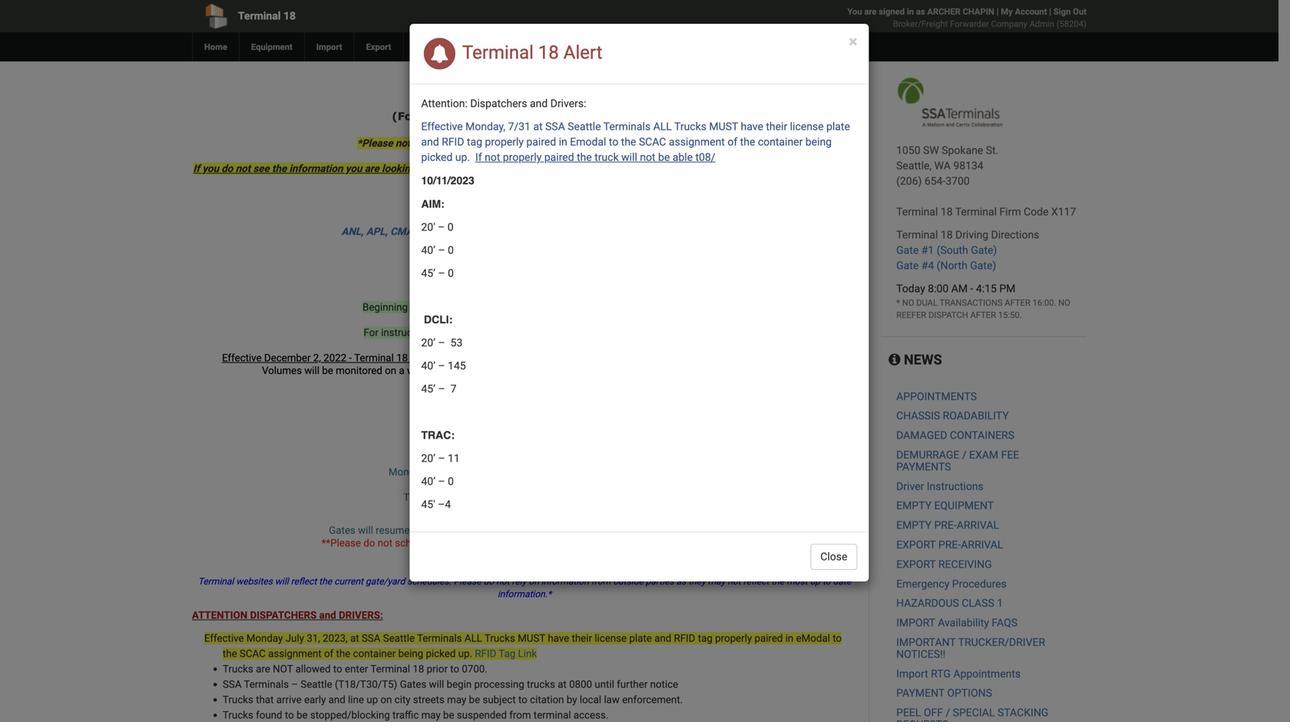 Task type: describe. For each thing, give the bounding box(es) containing it.
- right observed)
[[618, 466, 621, 478]]

at inside the "effective monday, 7/31 at ssa seattle terminals all trucks must have their license plate and rfid tag properly paired in emodal to the scac assignment of the container being picked up."
[[534, 120, 543, 133]]

must inside the "effective monday, 7/31 at ssa seattle terminals all trucks must have their license plate and rfid tag properly paired in emodal to the scac assignment of the container being picked up."
[[710, 120, 739, 133]]

1 export from the top
[[897, 539, 936, 551]]

requests
[[897, 718, 949, 722]]

be up suspended
[[469, 694, 480, 706]]

0 horizontal spatial operations
[[578, 352, 626, 364]]

terminal
[[534, 709, 571, 722]]

terminal 18 terminal firm code x117
[[897, 206, 1077, 218]]

close button
[[811, 544, 858, 570]]

trucks inside the effective monday july 31, 2023, at ssa seattle terminals all trucks must have their license plate and rfid tag properly paired in emodal to the scac assignment of the container being picked up.
[[485, 632, 516, 645]]

3 40' from the top
[[421, 475, 436, 488]]

open
[[525, 301, 547, 314]]

2 vertical spatial rfid
[[475, 648, 497, 660]]

2 horizontal spatial gate/yard
[[636, 365, 680, 377]]

up. inside the "effective monday, 7/31 at ssa seattle terminals all trucks must have their license plate and rfid tag properly paired in emodal to the scac assignment of the container being picked up."
[[456, 151, 470, 164]]

- right 3rd at the left of page
[[553, 441, 556, 453]]

seattle inside the "effective monday, 7/31 at ssa seattle terminals all trucks must have their license plate and rfid tag properly paired in emodal to the scac assignment of the container being picked up."
[[568, 120, 601, 133]]

0 vertical spatial /
[[963, 449, 967, 461]]

opening
[[643, 537, 680, 549]]

1 vertical spatial gate)
[[971, 259, 997, 272]]

on right the monitored at left
[[385, 365, 397, 377]]

fridays
[[643, 352, 676, 364]]

ssa inside the "effective monday, 7/31 at ssa seattle terminals all trucks must have their license plate and rfid tag properly paired in emodal to the scac assignment of the container being picked up."
[[546, 120, 565, 133]]

1 horizontal spatial t18
[[573, 110, 595, 123]]

november up 13th
[[483, 453, 530, 466]]

on up friday
[[629, 352, 640, 364]]

of inside the effective monday july 31, 2023, at ssa seattle terminals all trucks must have their license plate and rfid tag properly paired in emodal to the scac assignment of the container being picked up.
[[324, 648, 334, 660]]

be left 'able'
[[659, 151, 670, 164]]

day
[[549, 466, 566, 478]]

processing
[[475, 679, 525, 691]]

as inside terminal websites will reflect the current gate/yard schedules. please do not rely on information from outside parties as they may not reflect the most up to date information.*
[[677, 576, 687, 587]]

november up the (veteran's
[[486, 441, 533, 453]]

0 vertical spatial import
[[317, 42, 342, 52]]

0 vertical spatial pre-
[[935, 519, 957, 532]]

their inside the "effective monday, 7/31 at ssa seattle terminals all trucks must have their license plate and rfid tag properly paired in emodal to the scac assignment of the container being picked up."
[[766, 120, 788, 133]]

terminal down welcome
[[421, 110, 475, 123]]

roadability
[[943, 410, 1010, 422]]

will inside the trucks are not allowed to enter terminal 18 prior to 0700. ssa terminals – seattle (t18/t30/t5) gates will begin processing trucks at 0800 until further notice trucks that arrive early and line up on city streets may be subject to citation by local law enforcement. trucks found to be stopped/blocking traffic may be suspended from terminal access.
[[429, 679, 444, 691]]

being inside the effective monday july 31, 2023, at ssa seattle terminals all trucks must have their license plate and rfid tag properly paired in emodal to the scac assignment of the container being picked up.
[[399, 648, 424, 660]]

pm
[[1000, 282, 1016, 295]]

scac inside the "effective monday, 7/31 at ssa seattle terminals all trucks must have their license plate and rfid tag properly paired in emodal to the scac assignment of the container being picked up."
[[639, 136, 667, 148]]

screen.
[[500, 175, 534, 187]]

18 up equipment
[[284, 10, 296, 22]]

0 down "please see" in the top left of the page
[[448, 267, 454, 280]]

terminal down (206)
[[897, 206, 939, 218]]

in inside you are signed in as archer chapin | my account | sign out broker/freight forwarder company admin (58204)
[[907, 7, 915, 17]]

containers
[[951, 429, 1015, 442]]

gate/yard inside terminal websites will reflect the current gate/yard schedules. please do not rely on information from outside parties as they may not reflect the most up to date information.*
[[366, 576, 405, 587]]

1 reflect from the left
[[291, 576, 317, 587]]

out
[[1074, 7, 1087, 17]]

will down 2,
[[305, 365, 320, 377]]

1 horizontal spatial operations
[[682, 365, 731, 377]]

1 vertical spatial after
[[971, 310, 997, 320]]

that inside the trucks are not allowed to enter terminal 18 prior to 0700. ssa terminals – seattle (t18/t30/t5) gates will begin processing trucks at 0800 until further notice trucks that arrive early and line up on city streets may be subject to citation by local law enforcement. trucks found to be stopped/blocking traffic may be suspended from terminal access.
[[256, 694, 274, 706]]

at down remainder
[[512, 537, 521, 549]]

please inside terminal websites will reflect the current gate/yard schedules. please do not rely on information from outside parties as they may not reflect the most up to date information.*
[[454, 576, 482, 587]]

do inside terminal websites will reflect the current gate/yard schedules. please do not rely on information from outside parties as they may not reflect the most up to date information.*
[[484, 576, 494, 587]]

rfid inside the "effective monday, 7/31 at ssa seattle terminals all trucks must have their license plate and rfid tag properly paired in emodal to the scac assignment of the container being picked up."
[[442, 136, 465, 148]]

– up the thursday,
[[438, 475, 445, 488]]

- right day)
[[603, 491, 606, 504]]

of inside if you do not see the information you are looking for, please refer to the menu items above or the links under news on the right-hand side of the screen.
[[830, 163, 839, 175]]

a inside beginning june 3, 2023, t18 will be open for a this will not affect container free time.
[[565, 301, 571, 314]]

– down "please see" in the top left of the page
[[438, 267, 445, 280]]

(thanksgiving
[[514, 491, 578, 504]]

be down 2022
[[322, 365, 333, 377]]

2 map from the left
[[631, 110, 656, 123]]

terminal up (for terminal map click here, t18 yard map )
[[498, 93, 552, 106]]

export receiving link
[[897, 558, 993, 571]]

payment options link
[[897, 687, 993, 700]]

refer inside if you do not see the information you are looking for, please refer to the menu items above or the links under news on the right-hand side of the screen.
[[469, 163, 491, 175]]

for
[[364, 327, 379, 339]]

payments
[[897, 461, 952, 473]]

2 empty from the top
[[897, 519, 932, 532]]

driver
[[897, 480, 925, 493]]

654-
[[925, 175, 946, 187]]

arrive inside the trucks are not allowed to enter terminal 18 prior to 0700. ssa terminals – seattle (t18/t30/t5) gates will begin processing trucks at 0800 until further notice trucks that arrive early and line up on city streets may be subject to citation by local law enforcement. trucks found to be stopped/blocking traffic may be suspended from terminal access.
[[277, 694, 302, 706]]

0 right cgm,
[[448, 221, 454, 234]]

some
[[508, 137, 533, 149]]

18 inside effective december 2, 2022 - terminal 18 will temporarily be closing gate/yard operations on fridays due to ongoing volume declines volumes will be monitored on a weekly basis and when conditions improve, friday gate/yard operations will resume.
[[397, 352, 408, 364]]

truck
[[595, 151, 619, 164]]

info circle image
[[889, 353, 901, 367]]

effective monday, 7/31 at ssa seattle terminals all trucks must have their license plate and rfid tag properly paired in emodal to the scac assignment of the container being picked up.
[[421, 120, 851, 164]]

home
[[204, 42, 227, 52]]

1 horizontal spatial arrive
[[484, 537, 509, 549]]

attention dispatchers and drivers:
[[192, 609, 383, 622]]

gate #4 (north gate) link
[[897, 259, 997, 272]]

1 40' from the top
[[421, 244, 436, 257]]

if for if not properly paired the truck will not be able t08/
[[476, 151, 482, 164]]

stopped/blocking
[[310, 709, 390, 722]]

under
[[666, 163, 693, 175]]

will down "ongoing"
[[733, 365, 748, 377]]

paired inside the effective monday july 31, 2023, at ssa seattle terminals all trucks must have their license plate and rfid tag properly paired in emodal to the scac assignment of the container being picked up.
[[755, 632, 783, 645]]

as inside you are signed in as archer chapin | my account | sign out broker/freight forwarder company admin (58204)
[[917, 7, 926, 17]]

0 vertical spatial please
[[413, 251, 444, 263]]

tag
[[499, 648, 516, 660]]

gates inside the trucks are not allowed to enter terminal 18 prior to 0700. ssa terminals – seattle (t18/t30/t5) gates will begin processing trucks at 0800 until further notice trucks that arrive early and line up on city streets may be subject to citation by local law enforcement. trucks found to be stopped/blocking traffic may be suspended from terminal access.
[[400, 679, 427, 691]]

1 vertical spatial arrival
[[962, 539, 1004, 551]]

0 down 11
[[448, 475, 454, 488]]

terminal up dispatchers
[[463, 41, 534, 63]]

friday
[[606, 365, 633, 377]]

unless
[[612, 524, 642, 537]]

on down this
[[438, 327, 449, 339]]

hand
[[783, 163, 805, 175]]

20' –  53
[[421, 337, 463, 349]]

1 no from the left
[[903, 298, 915, 308]]

terminal inside terminal 18 driving directions gate #1 (south gate) gate #4 (north gate)
[[897, 229, 939, 241]]

to inside the effective monday july 31, 2023, at ssa seattle terminals all trucks must have their license plate and rfid tag properly paired in emodal to the scac assignment of the container being picked up.
[[833, 632, 842, 645]]

terminal 18
[[238, 10, 296, 22]]

18 down 3700
[[941, 206, 953, 218]]

53
[[451, 337, 463, 349]]

may inside terminal websites will reflect the current gate/yard schedules. please do not rely on information from outside parties as they may not reflect the most up to date information.*
[[708, 576, 726, 587]]

1 vertical spatial do
[[364, 537, 375, 549]]

0 vertical spatial arrival
[[957, 519, 1000, 532]]

**please do not schedule drivers to arrive at the terminals prior to gate opening at 0800!**
[[322, 537, 728, 549]]

tag inside the "effective monday, 7/31 at ssa seattle terminals all trucks must have their license plate and rfid tag properly paired in emodal to the scac assignment of the container being picked up."
[[467, 136, 483, 148]]

emergency procedures link
[[897, 578, 1007, 590]]

improve,
[[565, 365, 603, 377]]

1 vertical spatial see
[[446, 251, 463, 263]]

see inside if you do not see the information you are looking for, please refer to the menu items above or the links under news on the right-hand side of the screen.
[[253, 163, 270, 175]]

0 vertical spatial gate)
[[972, 244, 998, 257]]

0800!**
[[694, 537, 728, 549]]

changes
[[568, 137, 607, 149]]

are inside if you do not see the information you are looking for, please refer to the menu items above or the links under news on the right-hand side of the screen.
[[365, 163, 380, 175]]

145
[[448, 360, 466, 372]]

ssa inside the trucks are not allowed to enter terminal 18 prior to 0700. ssa terminals – seattle (t18/t30/t5) gates will begin processing trucks at 0800 until further notice trucks that arrive early and line up on city streets may be subject to citation by local law enforcement. trucks found to be stopped/blocking traffic may be suspended from terminal access.
[[223, 679, 242, 691]]

45'
[[421, 498, 435, 511]]

1 | from the left
[[997, 7, 999, 17]]

terminal 18 image
[[897, 77, 1004, 128]]

0 horizontal spatial gates
[[329, 524, 356, 537]]

1 you from the left
[[202, 163, 219, 175]]

2 | from the left
[[1050, 7, 1052, 17]]

schedules.
[[408, 576, 452, 587]]

instructions
[[381, 327, 435, 339]]

0 down the chv
[[448, 244, 454, 257]]

up inside the trucks are not allowed to enter terminal 18 prior to 0700. ssa terminals – seattle (t18/t30/t5) gates will begin processing trucks at 0800 until further notice trucks that arrive early and line up on city streets may be subject to citation by local law enforcement. trucks found to be stopped/blocking traffic may be suspended from terminal access.
[[367, 694, 378, 706]]

participation
[[452, 327, 509, 339]]

0 vertical spatial prior
[[585, 537, 606, 549]]

ssa inside the effective monday july 31, 2023, at ssa seattle terminals all trucks must have their license plate and rfid tag properly paired in emodal to the scac assignment of the container being picked up.
[[362, 632, 381, 645]]

here,
[[538, 110, 569, 123]]

1 40' – 0 from the top
[[421, 244, 454, 257]]

driver instructions link
[[897, 480, 984, 493]]

18 inside the trucks are not allowed to enter terminal 18 prior to 0700. ssa terminals – seattle (t18/t30/t5) gates will begin processing trucks at 0800 until further notice trucks that arrive early and line up on city streets may be subject to citation by local law enforcement. trucks found to be stopped/blocking traffic may be suspended from terminal access.
[[413, 663, 424, 675]]

paired inside the "effective monday, 7/31 at ssa seattle terminals all trucks must have their license plate and rfid tag properly paired in emodal to the scac assignment of the container being picked up."
[[527, 136, 557, 148]]

trucks are not allowed to enter terminal 18 prior to 0700. ssa terminals – seattle (t18/t30/t5) gates will begin processing trucks at 0800 until further notice trucks that arrive early and line up on city streets may be subject to citation by local law enforcement. trucks found to be stopped/blocking traffic may be suspended from terminal access.
[[223, 663, 683, 722]]

steamship
[[442, 213, 491, 225]]

tuesday,
[[761, 70, 802, 83]]

1 vertical spatial refer
[[544, 327, 565, 339]]

plate inside the effective monday july 31, 2023, at ssa seattle terminals all trucks must have their license plate and rfid tag properly paired in emodal to the scac assignment of the container being picked up.
[[630, 632, 652, 645]]

notice
[[651, 679, 679, 691]]

will up weekly
[[411, 352, 426, 364]]

of inside the "effective monday, 7/31 at ssa seattle terminals all trucks must have their license plate and rfid tag properly paired in emodal to the scac assignment of the container being picked up."
[[728, 136, 738, 148]]

parties
[[646, 576, 675, 587]]

license inside the effective monday july 31, 2023, at ssa seattle terminals all trucks must have their license plate and rfid tag properly paired in emodal to the scac assignment of the container being picked up.
[[595, 632, 627, 645]]

basis
[[441, 365, 465, 377]]

until
[[595, 679, 615, 691]]

trucks
[[527, 679, 556, 691]]

import inside appointments chassis roadability damaged containers demurrage / exam fee payments driver instructions empty equipment empty pre-arrival export pre-arrival export receiving emergency procedures hazardous class 1 import availability faqs important trucker/driver notices!! import rtg appointments payment options peel off / special stacking requests
[[897, 668, 929, 680]]

sw
[[924, 144, 940, 157]]

×
[[849, 32, 858, 51]]

will up for instructions on participation please refer to the
[[460, 314, 475, 326]]

links
[[642, 163, 664, 175]]

10/11/2023
[[421, 174, 475, 187]]

you are signed in as archer chapin | my account | sign out broker/freight forwarder company admin (58204)
[[848, 7, 1087, 29]]

1 vertical spatial please
[[512, 327, 542, 339]]

streets
[[413, 694, 445, 706]]

18 inside steamship lines calling terminal 18 anl, apl, cma-cgm, chv (swire), cos, hlc, mae, msc, ool, sud, whl, wsl
[[597, 213, 608, 225]]

and inside the trucks are not allowed to enter terminal 18 prior to 0700. ssa terminals – seattle (t18/t30/t5) gates will begin processing trucks at 0800 until further notice trucks that arrive early and line up on city streets may be subject to citation by local law enforcement. trucks found to be stopped/blocking traffic may be suspended from terminal access.
[[329, 694, 346, 706]]

– left 11
[[438, 452, 445, 465]]

terminal up driving
[[956, 206, 998, 218]]

will up 'affect'
[[493, 301, 508, 314]]

0 vertical spatial friday,
[[454, 441, 483, 453]]

plate inside the "effective monday, 7/31 at ssa seattle terminals all trucks must have their license plate and rfid tag properly paired in emodal to the scac assignment of the container being picked up."
[[827, 120, 851, 133]]

archer
[[928, 7, 961, 17]]

affect
[[495, 314, 521, 326]]

today for today is tuesday, october 17
[[719, 70, 748, 83]]

stacking
[[998, 707, 1049, 719]]

be down early
[[297, 709, 308, 722]]

terminals inside the "effective monday, 7/31 at ssa seattle terminals all trucks must have their license plate and rfid tag properly paired in emodal to the scac assignment of the container being picked up."
[[604, 120, 651, 133]]

being inside the "effective monday, 7/31 at ssa seattle terminals all trucks must have their license plate and rfid tag properly paired in emodal to the scac assignment of the container being picked up."
[[806, 136, 832, 148]]

2 40' from the top
[[421, 360, 436, 372]]

on inside terminal websites will reflect the current gate/yard schedules. please do not rely on information from outside parties as they may not reflect the most up to date information.*
[[529, 576, 539, 587]]

monday, inside the "effective monday, 7/31 at ssa seattle terminals all trucks must have their license plate and rfid tag properly paired in emodal to the scac assignment of the container being picked up."
[[466, 120, 506, 133]]

all inside the "effective monday, 7/31 at ssa seattle terminals all trucks must have their license plate and rfid tag properly paired in emodal to the scac assignment of the container being picked up."
[[654, 120, 672, 133]]

up inside terminal websites will reflect the current gate/yard schedules. please do not rely on information from outside parties as they may not reflect the most up to date information.*
[[811, 576, 821, 587]]

emodal
[[570, 136, 607, 148]]

and inside the "effective monday, 7/31 at ssa seattle terminals all trucks must have their license plate and rfid tag properly paired in emodal to the scac assignment of the container being picked up."
[[421, 136, 439, 148]]

are for to
[[256, 663, 270, 675]]

at down otherwise
[[682, 537, 691, 549]]

1 vertical spatial friday,
[[451, 453, 480, 466]]

45' for 45' –  7
[[421, 383, 436, 395]]

(58204)
[[1057, 19, 1087, 29]]

1 horizontal spatial gate/yard
[[531, 352, 575, 364]]

1 vertical spatial /
[[946, 707, 951, 719]]

1 gate from the top
[[897, 244, 919, 257]]

be down streets
[[443, 709, 455, 722]]

monday, inside friday, november 3rd - friday, november 10th - monday, november 13th (veteran's day observed) -
[[389, 466, 427, 478]]

2023, inside beginning june 3, 2023, t18 will be open for a this will not affect container free time.
[[446, 301, 471, 314]]

all inside the effective monday july 31, 2023, at ssa seattle terminals all trucks must have their license plate and rfid tag properly paired in emodal to the scac assignment of the container being picked up.
[[465, 632, 483, 645]]

not inside if you do not see the information you are looking for, please refer to the menu items above or the links under news on the right-hand side of the screen.
[[236, 163, 251, 175]]

effective for effective december 2, 2022 - terminal 18 will temporarily be closing gate/yard operations on fridays due to ongoing volume declines volumes will be monitored on a weekly basis and when conditions improve, friday gate/yard operations will resume.
[[222, 352, 262, 364]]

appointments
[[954, 668, 1021, 680]]

18 inside terminal 18 driving directions gate #1 (south gate) gate #4 (north gate)
[[941, 229, 953, 241]]

of left those
[[541, 524, 550, 537]]

x117
[[1052, 206, 1077, 218]]

resume.
[[751, 365, 788, 377]]

am
[[952, 282, 968, 295]]

)
[[656, 110, 661, 123]]

10th
[[533, 453, 553, 466]]

news
[[901, 352, 943, 368]]

websites
[[236, 576, 273, 587]]

class
[[962, 597, 995, 610]]

2 reflect from the left
[[744, 576, 770, 587]]

1 vertical spatial may
[[447, 694, 467, 706]]

13th
[[479, 466, 499, 478]]

ongoing
[[709, 352, 746, 364]]

up. inside the effective monday july 31, 2023, at ssa seattle terminals all trucks must have their license plate and rfid tag properly paired in emodal to the scac assignment of the container being picked up.
[[459, 648, 473, 660]]

effective december 2, 2022 - terminal 18 will temporarily be closing gate/yard operations on fridays due to ongoing volume declines volumes will be monitored on a weekly basis and when conditions improve, friday gate/yard operations will resume.
[[222, 352, 822, 377]]

properly inside the effective monday july 31, 2023, at ssa seattle terminals all trucks must have their license plate and rfid tag properly paired in emodal to the scac assignment of the container being picked up.
[[716, 632, 753, 645]]

allowed
[[296, 663, 331, 675]]

and left drivers:
[[530, 97, 548, 110]]

0 vertical spatial after
[[1005, 298, 1031, 308]]

18 left "alert"
[[539, 41, 559, 63]]

or
[[612, 163, 622, 175]]

trucker/driver
[[959, 636, 1046, 649]]

effective for effective monday, 7/31 at ssa seattle terminals all trucks must have their license plate and rfid tag properly paired in emodal to the scac assignment of the container being picked up.
[[421, 120, 463, 133]]

please inside if you do not see the information you are looking for, please refer to the menu items above or the links under news on the right-hand side of the screen.
[[436, 163, 466, 175]]

terminal inside terminal websites will reflect the current gate/yard schedules. please do not rely on information from outside parties as they may not reflect the most up to date information.*
[[198, 576, 234, 587]]

items
[[554, 163, 580, 175]]

not
[[273, 663, 293, 675]]

tag inside the effective monday july 31, 2023, at ssa seattle terminals all trucks must have their license plate and rfid tag properly paired in emodal to the scac assignment of the container being picked up.
[[698, 632, 713, 645]]

(swire),
[[468, 226, 503, 238]]

picked inside the effective monday july 31, 2023, at ssa seattle terminals all trucks must have their license plate and rfid tag properly paired in emodal to the scac assignment of the container being picked up.
[[426, 648, 456, 660]]

0700.
[[462, 663, 488, 675]]

off
[[924, 707, 944, 719]]

november down 13th
[[450, 491, 497, 504]]



Task type: vqa. For each thing, say whether or not it's contained in the screenshot.
rightmost ALL
yes



Task type: locate. For each thing, give the bounding box(es) containing it.
up right line
[[367, 694, 378, 706]]

october
[[805, 70, 843, 83]]

1 horizontal spatial that
[[419, 137, 437, 149]]

please
[[413, 251, 444, 263], [454, 576, 482, 587]]

terminal
[[238, 10, 281, 22], [463, 41, 534, 63], [498, 93, 552, 106], [421, 110, 475, 123], [897, 206, 939, 218], [956, 206, 998, 218], [553, 213, 594, 225], [897, 229, 939, 241], [354, 352, 394, 364], [198, 576, 234, 587], [371, 663, 410, 675]]

being up side
[[806, 136, 832, 148]]

and inside effective december 2, 2022 - terminal 18 will temporarily be closing gate/yard operations on fridays due to ongoing volume declines volumes will be monitored on a weekly basis and when conditions improve, friday gate/yard operations will resume.
[[468, 365, 485, 377]]

assignment up the t08/ at the right top of page
[[669, 136, 725, 148]]

terminal inside the trucks are not allowed to enter terminal 18 prior to 0700. ssa terminals – seattle (t18/t30/t5) gates will begin processing trucks at 0800 until further notice trucks that arrive early and line up on city streets may be subject to citation by local law enforcement. trucks found to be stopped/blocking traffic may be suspended from terminal access.
[[371, 663, 410, 675]]

0 vertical spatial that
[[419, 137, 437, 149]]

2 vertical spatial have
[[548, 632, 570, 645]]

license inside the "effective monday, 7/31 at ssa seattle terminals all trucks must have their license plate and rfid tag properly paired in emodal to the scac assignment of the container being picked up."
[[791, 120, 824, 133]]

1 vertical spatial 20'
[[421, 452, 436, 465]]

import availability faqs link
[[897, 617, 1018, 629]]

that left we on the left of page
[[419, 137, 437, 149]]

terminal up 'equipment' link
[[238, 10, 281, 22]]

0 vertical spatial see
[[253, 163, 270, 175]]

20' down dcli:
[[421, 337, 436, 349]]

40' left basis
[[421, 360, 436, 372]]

2 vertical spatial 40'
[[421, 475, 436, 488]]

city
[[395, 694, 411, 706]]

1 vertical spatial import
[[897, 668, 929, 680]]

if
[[476, 151, 482, 164], [193, 163, 200, 175]]

their up the 0800
[[572, 632, 593, 645]]

hours
[[447, 524, 473, 537]]

effective left december at the left
[[222, 352, 262, 364]]

*please
[[357, 137, 393, 149]]

1 vertical spatial pre-
[[939, 539, 962, 551]]

and left line
[[329, 694, 346, 706]]

– down cgm,
[[438, 244, 445, 257]]

no
[[903, 298, 915, 308], [1059, 298, 1071, 308]]

must inside the effective monday july 31, 2023, at ssa seattle terminals all trucks must have their license plate and rfid tag properly paired in emodal to the scac assignment of the container being picked up.
[[518, 632, 546, 645]]

- inside today                                                                                                                                                                                                                                                                                                                                                                                                                                                                                                                                                                                                                                                                                                           8:00 am - 4:15 pm * no dual transactions after 16:00.  no reefer dispatch after 15:50.
[[971, 282, 974, 295]]

gates up city
[[400, 679, 427, 691]]

pre- down empty pre-arrival link
[[939, 539, 962, 551]]

–4
[[438, 498, 451, 511]]

45' – 0
[[421, 267, 454, 280]]

and left we on the left of page
[[421, 136, 439, 148]]

from inside the trucks are not allowed to enter terminal 18 prior to 0700. ssa terminals – seattle (t18/t30/t5) gates will begin processing trucks at 0800 until further notice trucks that arrive early and line up on city streets may be subject to citation by local law enforcement. trucks found to be stopped/blocking traffic may be suspended from terminal access.
[[510, 709, 531, 722]]

1 horizontal spatial /
[[963, 449, 967, 461]]

1 horizontal spatial container
[[524, 314, 567, 326]]

ssa down drivers:
[[362, 632, 381, 645]]

0 vertical spatial a
[[565, 301, 571, 314]]

1 horizontal spatial 2023,
[[446, 301, 471, 314]]

2023, up this
[[446, 301, 471, 314]]

0 horizontal spatial arrive
[[277, 694, 302, 706]]

0 horizontal spatial have
[[455, 137, 477, 149]]

15:50.
[[999, 310, 1023, 320]]

1 vertical spatial ssa
[[362, 632, 381, 645]]

2023, inside the effective monday july 31, 2023, at ssa seattle terminals all trucks must have their license plate and rfid tag properly paired in emodal to the scac assignment of the container being picked up.
[[323, 632, 348, 645]]

driving
[[956, 229, 989, 241]]

calling
[[521, 213, 551, 225]]

20' – 11
[[421, 452, 460, 465]]

rfid
[[442, 136, 465, 148], [674, 632, 696, 645], [475, 648, 497, 660]]

properly inside the "effective monday, 7/31 at ssa seattle terminals all trucks must have their license plate and rfid tag properly paired in emodal to the scac assignment of the container being picked up."
[[485, 136, 524, 148]]

beginning june
[[363, 301, 433, 314]]

admin
[[1030, 19, 1055, 29]]

0 vertical spatial please
[[436, 163, 466, 175]]

0 vertical spatial ssa
[[546, 120, 565, 133]]

1 horizontal spatial please
[[512, 327, 542, 339]]

0 horizontal spatial monday,
[[389, 466, 427, 478]]

made
[[480, 137, 505, 149]]

0 vertical spatial export
[[897, 539, 936, 551]]

operations down due
[[682, 365, 731, 377]]

will left resume
[[358, 524, 373, 537]]

at inside the trucks are not allowed to enter terminal 18 prior to 0700. ssa terminals – seattle (t18/t30/t5) gates will begin processing trucks at 0800 until further notice trucks that arrive early and line up on city streets may be subject to citation by local law enforcement. trucks found to be stopped/blocking traffic may be suspended from terminal access.
[[558, 679, 567, 691]]

1 45' from the top
[[421, 267, 436, 280]]

chapin
[[963, 7, 995, 17]]

to inside effective december 2, 2022 - terminal 18 will temporarily be closing gate/yard operations on fridays due to ongoing volume declines volumes will be monitored on a weekly basis and when conditions improve, friday gate/yard operations will resume.
[[698, 352, 707, 364]]

of up allowed
[[324, 648, 334, 660]]

not
[[485, 151, 501, 164], [640, 151, 656, 164], [236, 163, 251, 175], [477, 314, 492, 326], [378, 537, 393, 549], [497, 576, 510, 587], [728, 576, 741, 587]]

t18 inside beginning june 3, 2023, t18 will be open for a this will not affect container free time.
[[473, 301, 491, 314]]

effective for effective monday july 31, 2023, at ssa seattle terminals all trucks must have their license plate and rfid tag properly paired in emodal to the scac assignment of the container being picked up.
[[204, 632, 244, 645]]

0 vertical spatial from
[[592, 576, 611, 587]]

information inside if you do not see the information you are looking for, please refer to the menu items above or the links under news on the right-hand side of the screen.
[[289, 163, 343, 175]]

1 vertical spatial effective
[[222, 352, 262, 364]]

prior
[[585, 537, 606, 549], [427, 663, 448, 675]]

1 map from the left
[[478, 110, 503, 123]]

1 horizontal spatial map
[[631, 110, 656, 123]]

and inside the effective monday july 31, 2023, at ssa seattle terminals all trucks must have their license plate and rfid tag properly paired in emodal to the scac assignment of the container being picked up.
[[655, 632, 672, 645]]

and up 31,
[[319, 609, 336, 622]]

note
[[396, 137, 416, 149]]

0 vertical spatial effective
[[421, 120, 463, 133]]

reflect up attention dispatchers and drivers: in the bottom of the page
[[291, 576, 317, 587]]

7
[[451, 383, 457, 395]]

0 vertical spatial information
[[289, 163, 343, 175]]

arrival down equipment
[[957, 519, 1000, 532]]

1 horizontal spatial their
[[766, 120, 788, 133]]

at inside the effective monday july 31, 2023, at ssa seattle terminals all trucks must have their license plate and rfid tag properly paired in emodal to the scac assignment of the container being picked up.
[[350, 632, 359, 645]]

at up by
[[558, 679, 567, 691]]

at
[[534, 120, 543, 133], [512, 537, 521, 549], [682, 537, 691, 549], [350, 632, 359, 645], [558, 679, 567, 691]]

0 horizontal spatial if
[[193, 163, 200, 175]]

2 no from the left
[[1059, 298, 1071, 308]]

1 horizontal spatial must
[[710, 120, 739, 133]]

picked inside the "effective monday, 7/31 at ssa seattle terminals all trucks must have their license plate and rfid tag properly paired in emodal to the scac assignment of the container being picked up."
[[421, 151, 453, 164]]

resume
[[376, 524, 410, 537]]

0 vertical spatial 20'
[[421, 337, 436, 349]]

2 horizontal spatial container
[[758, 136, 803, 148]]

may down begin
[[447, 694, 467, 706]]

0 horizontal spatial do
[[222, 163, 233, 175]]

early
[[304, 694, 326, 706]]

please up 45' – 0
[[413, 251, 444, 263]]

enter
[[345, 663, 368, 675]]

1050
[[897, 144, 921, 157]]

2 you from the left
[[346, 163, 362, 175]]

1 horizontal spatial from
[[592, 576, 611, 587]]

fee
[[1002, 449, 1020, 461]]

firm
[[1000, 206, 1022, 218]]

observed)
[[569, 466, 616, 478]]

spokane
[[942, 144, 984, 157]]

16:00.
[[1033, 298, 1057, 308]]

0 vertical spatial 40' – 0
[[421, 244, 454, 257]]

will
[[622, 151, 638, 164], [493, 301, 508, 314], [460, 314, 475, 326], [411, 352, 426, 364], [305, 365, 320, 377], [733, 365, 748, 377], [358, 524, 373, 537], [275, 576, 289, 587], [429, 679, 444, 691]]

hazardous class 1 link
[[897, 597, 1004, 610]]

1 20' from the top
[[421, 337, 436, 349]]

msc,
[[582, 226, 607, 238]]

1 vertical spatial please
[[454, 576, 482, 587]]

20' down trac:
[[421, 452, 436, 465]]

- inside effective december 2, 2022 - terminal 18 will temporarily be closing gate/yard operations on fridays due to ongoing volume declines volumes will be monitored on a weekly basis and when conditions improve, friday gate/yard operations will resume.
[[349, 352, 352, 364]]

1 horizontal spatial plate
[[827, 120, 851, 133]]

weeks
[[581, 524, 610, 537]]

0 vertical spatial license
[[791, 120, 824, 133]]

40' – 145
[[421, 360, 466, 372]]

terminal up the attention
[[198, 576, 234, 587]]

demurrage
[[897, 449, 960, 461]]

import left export link
[[317, 42, 342, 52]]

must up link
[[518, 632, 546, 645]]

be up 'affect'
[[511, 301, 522, 314]]

terminal inside steamship lines calling terminal 18 anl, apl, cma-cgm, chv (swire), cos, hlc, mae, msc, ool, sud, whl, wsl
[[553, 213, 594, 225]]

0 vertical spatial refer
[[469, 163, 491, 175]]

1 vertical spatial prior
[[427, 663, 448, 675]]

on inside the trucks are not allowed to enter terminal 18 prior to 0700. ssa terminals – seattle (t18/t30/t5) gates will begin processing trucks at 0800 until further notice trucks that arrive early and line up on city streets may be subject to citation by local law enforcement. trucks found to be stopped/blocking traffic may be suspended from terminal access.
[[381, 694, 392, 706]]

terminal inside terminal 18 link
[[238, 10, 281, 22]]

may down streets
[[422, 709, 441, 722]]

0 vertical spatial rfid
[[442, 136, 465, 148]]

conditions
[[514, 365, 562, 377]]

45' for 45' – 0
[[421, 267, 436, 280]]

have inside the "effective monday, 7/31 at ssa seattle terminals all trucks must have their license plate and rfid tag properly paired in emodal to the scac assignment of the container being picked up."
[[741, 120, 764, 133]]

2 horizontal spatial ssa
[[546, 120, 565, 133]]

1 vertical spatial their
[[572, 632, 593, 645]]

effective inside effective december 2, 2022 - terminal 18 will temporarily be closing gate/yard operations on fridays due to ongoing volume declines volumes will be monitored on a weekly basis and when conditions improve, friday gate/yard operations will resume.
[[222, 352, 262, 364]]

faqs
[[992, 617, 1018, 629]]

menu
[[522, 163, 551, 175]]

and up notice
[[655, 632, 672, 645]]

on inside if you do not see the information you are looking for, please refer to the menu items above or the links under news on the right-hand side of the screen.
[[726, 163, 737, 175]]

equipment
[[251, 42, 293, 52]]

2 gate from the top
[[897, 259, 919, 272]]

prior inside the trucks are not allowed to enter terminal 18 prior to 0700. ssa terminals – seattle (t18/t30/t5) gates will begin processing trucks at 0800 until further notice trucks that arrive early and line up on city streets may be subject to citation by local law enforcement. trucks found to be stopped/blocking traffic may be suspended from terminal access.
[[427, 663, 448, 675]]

40'
[[421, 244, 436, 257], [421, 360, 436, 372], [421, 475, 436, 488]]

to inside if you do not see the information you are looking for, please refer to the menu items above or the links under news on the right-hand side of the screen.
[[493, 163, 503, 175]]

0 horizontal spatial please
[[413, 251, 444, 263]]

terminals inside the trucks are not allowed to enter terminal 18 prior to 0700. ssa terminals – seattle (t18/t30/t5) gates will begin processing trucks at 0800 until further notice trucks that arrive early and line up on city streets may be subject to citation by local law enforcement. trucks found to be stopped/blocking traffic may be suspended from terminal access.
[[244, 679, 289, 691]]

are down *please
[[365, 163, 380, 175]]

schedule
[[395, 537, 436, 549]]

ssa up recent
[[546, 120, 565, 133]]

all up home
[[654, 120, 672, 133]]

from inside terminal websites will reflect the current gate/yard schedules. please do not rely on information from outside parties as they may not reflect the most up to date information.*
[[592, 576, 611, 587]]

1 vertical spatial being
[[399, 648, 424, 660]]

export up the emergency
[[897, 558, 936, 571]]

have inside the effective monday july 31, 2023, at ssa seattle terminals all trucks must have their license plate and rfid tag properly paired in emodal to the scac assignment of the container being picked up.
[[548, 632, 570, 645]]

0 vertical spatial up
[[811, 576, 821, 587]]

1 vertical spatial have
[[455, 137, 477, 149]]

– left 145
[[438, 360, 445, 372]]

cos,
[[506, 226, 529, 238]]

0 vertical spatial container
[[758, 136, 803, 148]]

container inside the "effective monday, 7/31 at ssa seattle terminals all trucks must have their license plate and rfid tag properly paired in emodal to the scac assignment of the container being picked up."
[[758, 136, 803, 148]]

picked down we on the left of page
[[421, 151, 453, 164]]

2 45' from the top
[[421, 383, 436, 395]]

temporarily
[[428, 352, 480, 364]]

18 up streets
[[413, 663, 424, 675]]

container inside beginning june 3, 2023, t18 will be open for a this will not affect container free time.
[[524, 314, 567, 326]]

options
[[948, 687, 993, 700]]

their inside the effective monday july 31, 2023, at ssa seattle terminals all trucks must have their license plate and rfid tag properly paired in emodal to the scac assignment of the container being picked up.
[[572, 632, 593, 645]]

gate/yard down fridays
[[636, 365, 680, 377]]

have up right- at the right of the page
[[741, 120, 764, 133]]

0 horizontal spatial refer
[[469, 163, 491, 175]]

to
[[483, 93, 495, 106], [609, 136, 619, 148], [609, 137, 618, 149], [493, 163, 503, 175], [568, 327, 577, 339], [698, 352, 707, 364], [472, 537, 481, 549], [609, 537, 618, 549], [823, 576, 831, 587], [833, 632, 842, 645], [333, 663, 343, 675], [451, 663, 460, 675], [519, 694, 528, 706], [285, 709, 294, 722]]

1 vertical spatial 40'
[[421, 360, 436, 372]]

2 horizontal spatial may
[[708, 576, 726, 587]]

(206)
[[897, 175, 923, 187]]

0 vertical spatial monday,
[[466, 120, 506, 133]]

2 20' from the top
[[421, 452, 436, 465]]

0 vertical spatial arrive
[[484, 537, 509, 549]]

have up trucks
[[548, 632, 570, 645]]

0 vertical spatial picked
[[421, 151, 453, 164]]

export
[[366, 42, 391, 52]]

#4
[[922, 259, 935, 272]]

seattle inside the effective monday july 31, 2023, at ssa seattle terminals all trucks must have their license plate and rfid tag properly paired in emodal to the scac assignment of the container being picked up.
[[383, 632, 415, 645]]

- up day on the left bottom of page
[[556, 453, 558, 466]]

aim:
[[421, 198, 445, 210]]

a right for
[[565, 301, 571, 314]]

1 vertical spatial t18
[[473, 301, 491, 314]]

to inside the "effective monday, 7/31 at ssa seattle terminals all trucks must have their license plate and rfid tag properly paired in emodal to the scac assignment of the container being picked up."
[[609, 136, 619, 148]]

gate/yard up the conditions
[[531, 352, 575, 364]]

1 vertical spatial as
[[677, 576, 687, 587]]

1 vertical spatial from
[[510, 709, 531, 722]]

1 vertical spatial up.
[[459, 648, 473, 660]]

as up broker/freight
[[917, 7, 926, 17]]

1 horizontal spatial being
[[806, 136, 832, 148]]

– inside the trucks are not allowed to enter terminal 18 prior to 0700. ssa terminals – seattle (t18/t30/t5) gates will begin processing trucks at 0800 until further notice trucks that arrive early and line up on city streets may be subject to citation by local law enforcement. trucks found to be stopped/blocking traffic may be suspended from terminal access.
[[292, 679, 298, 691]]

98134
[[954, 159, 984, 172]]

above
[[582, 163, 610, 175]]

– right 20' at the left top
[[438, 221, 445, 234]]

information inside terminal websites will reflect the current gate/yard schedules. please do not rely on information from outside parties as they may not reflect the most up to date information.*
[[542, 576, 589, 587]]

not inside beginning june 3, 2023, t18 will be open for a this will not affect container free time.
[[477, 314, 492, 326]]

be inside beginning june 3, 2023, t18 will be open for a this will not affect container free time.
[[511, 301, 522, 314]]

no right 16:00.
[[1059, 298, 1071, 308]]

1 vertical spatial 40' – 0
[[421, 475, 454, 488]]

1 horizontal spatial if
[[476, 151, 482, 164]]

local
[[580, 694, 602, 706]]

2 vertical spatial properly
[[716, 632, 753, 645]]

november down 11
[[429, 466, 476, 478]]

0 horizontal spatial no
[[903, 298, 915, 308]]

that up found at the left bottom of page
[[256, 694, 274, 706]]

please right schedules.
[[454, 576, 482, 587]]

terminals down not
[[244, 679, 289, 691]]

1 vertical spatial tag
[[698, 632, 713, 645]]

st.
[[987, 144, 999, 157]]

terminals up 0700.
[[417, 632, 462, 645]]

please see
[[413, 251, 465, 263]]

access.
[[574, 709, 609, 722]]

1 empty from the top
[[897, 500, 932, 512]]

0 horizontal spatial import
[[317, 42, 342, 52]]

rfid tag link link
[[475, 648, 537, 660]]

today is tuesday, october 17
[[719, 70, 858, 83]]

terminal inside effective december 2, 2022 - terminal 18 will temporarily be closing gate/yard operations on fridays due to ongoing volume declines volumes will be monitored on a weekly basis and when conditions improve, friday gate/yard operations will resume.
[[354, 352, 394, 364]]

| left sign
[[1050, 7, 1052, 17]]

if for if you do not see the information you are looking for, please refer to the menu items above or the links under news on the right-hand side of the screen.
[[193, 163, 200, 175]]

0 vertical spatial must
[[710, 120, 739, 133]]

1
[[998, 597, 1004, 610]]

- right "am"
[[971, 282, 974, 295]]

0 horizontal spatial /
[[946, 707, 951, 719]]

seattle inside the trucks are not allowed to enter terminal 18 prior to 0700. ssa terminals – seattle (t18/t30/t5) gates will begin processing trucks at 0800 until further notice trucks that arrive early and line up on city streets may be subject to citation by local law enforcement. trucks found to be stopped/blocking traffic may be suspended from terminal access.
[[301, 679, 332, 691]]

forwarder
[[951, 19, 990, 29]]

up. up 10/11/2023
[[456, 151, 470, 164]]

license up until
[[595, 632, 627, 645]]

a left weekly
[[399, 365, 405, 377]]

dcli:
[[424, 314, 456, 326]]

ssa
[[546, 120, 565, 133], [362, 632, 381, 645], [223, 679, 242, 691]]

1 horizontal spatial monday,
[[466, 120, 506, 133]]

2 vertical spatial may
[[422, 709, 441, 722]]

0 horizontal spatial plate
[[630, 632, 652, 645]]

page!
[[667, 137, 692, 149]]

plate up further
[[630, 632, 652, 645]]

is
[[750, 70, 758, 83]]

0 horizontal spatial assignment
[[268, 648, 322, 660]]

0 horizontal spatial a
[[399, 365, 405, 377]]

2 export from the top
[[897, 558, 936, 571]]

1 horizontal spatial terminals
[[417, 632, 462, 645]]

trucks inside the "effective monday, 7/31 at ssa seattle terminals all trucks must have their license plate and rfid tag properly paired in emodal to the scac assignment of the container being picked up."
[[675, 120, 707, 133]]

gate/yard right current
[[366, 576, 405, 587]]

–
[[438, 221, 445, 234], [438, 244, 445, 257], [438, 267, 445, 280], [438, 360, 445, 372], [438, 452, 445, 465], [438, 475, 445, 488], [292, 679, 298, 691]]

2 40' – 0 from the top
[[421, 475, 454, 488]]

license up side
[[791, 120, 824, 133]]

equipment
[[935, 500, 995, 512]]

2 vertical spatial seattle
[[301, 679, 332, 691]]

thursday, november 23 (thanksgiving day) -
[[404, 491, 609, 504]]

seattle,
[[897, 159, 932, 172]]

2 vertical spatial effective
[[204, 632, 244, 645]]

are inside the trucks are not allowed to enter terminal 18 prior to 0700. ssa terminals – seattle (t18/t30/t5) gates will begin processing trucks at 0800 until further notice trucks that arrive early and line up on city streets may be subject to citation by local law enforcement. trucks found to be stopped/blocking traffic may be suspended from terminal access.
[[256, 663, 270, 675]]

1 vertical spatial information
[[542, 576, 589, 587]]

will down the our
[[622, 151, 638, 164]]

today for today                                                                                                                                                                                                                                                                                                                                                                                                                                                                                                                                                                                                                                                                                                           8:00 am - 4:15 pm * no dual transactions after 16:00.  no reefer dispatch after 15:50.
[[897, 282, 926, 295]]

scac inside the effective monday july 31, 2023, at ssa seattle terminals all trucks must have their license plate and rfid tag properly paired in emodal to the scac assignment of the container being picked up.
[[240, 648, 266, 660]]

from left outside
[[592, 576, 611, 587]]

weekly
[[407, 365, 438, 377]]

0 horizontal spatial up
[[367, 694, 378, 706]]

may right they at the bottom of the page
[[708, 576, 726, 587]]

in inside the effective monday july 31, 2023, at ssa seattle terminals all trucks must have their license plate and rfid tag properly paired in emodal to the scac assignment of the container being picked up.
[[786, 632, 794, 645]]

hlc,
[[531, 226, 553, 238]]

ssa down the attention
[[223, 679, 242, 691]]

in inside the "effective monday, 7/31 at ssa seattle terminals all trucks must have their license plate and rfid tag properly paired in emodal to the scac assignment of the container being picked up."
[[559, 136, 568, 148]]

assignment inside the "effective monday, 7/31 at ssa seattle terminals all trucks must have their license plate and rfid tag properly paired in emodal to the scac assignment of the container being picked up."
[[669, 136, 725, 148]]

rfid inside the effective monday july 31, 2023, at ssa seattle terminals all trucks must have their license plate and rfid tag properly paired in emodal to the scac assignment of the container being picked up.
[[674, 632, 696, 645]]

steamship lines calling terminal 18 anl, apl, cma-cgm, chv (swire), cos, hlc, mae, msc, ool, sud, whl, wsl
[[342, 213, 706, 238]]

0 vertical spatial scac
[[639, 136, 667, 148]]

are for as
[[865, 7, 877, 17]]

suspended
[[457, 709, 507, 722]]

welcome to terminal 18 forecast
[[424, 93, 626, 106]]

apl,
[[366, 226, 388, 238]]

0 horizontal spatial scac
[[240, 648, 266, 660]]

20' for 20' –  53
[[421, 337, 436, 349]]

terminals inside the effective monday july 31, 2023, at ssa seattle terminals all trucks must have their license plate and rfid tag properly paired in emodal to the scac assignment of the container being picked up.
[[417, 632, 462, 645]]

2023, right 31,
[[323, 632, 348, 645]]

1 vertical spatial plate
[[630, 632, 652, 645]]

0 horizontal spatial container
[[353, 648, 396, 660]]

0 horizontal spatial 2023,
[[323, 632, 348, 645]]

18 up 'here,'
[[556, 93, 571, 106]]

empty equipment link
[[897, 500, 995, 512]]

prior down weeks
[[585, 537, 606, 549]]

1 vertical spatial properly
[[503, 151, 542, 164]]

gates up **please
[[329, 524, 356, 537]]

important
[[897, 636, 956, 649]]

operations up friday
[[578, 352, 626, 364]]

for instructions on participation please refer to the
[[364, 327, 596, 339]]

are inside you are signed in as archer chapin | my account | sign out broker/freight forwarder company admin (58204)
[[865, 7, 877, 17]]

gate
[[620, 537, 641, 549]]

tag right we on the left of page
[[467, 136, 483, 148]]

1 horizontal spatial please
[[454, 576, 482, 587]]

drivers:
[[339, 609, 383, 622]]

tag down they at the bottom of the page
[[698, 632, 713, 645]]

1 horizontal spatial as
[[917, 7, 926, 17]]

0 horizontal spatial their
[[572, 632, 593, 645]]

1 vertical spatial scac
[[240, 648, 266, 660]]

seattle up early
[[301, 679, 332, 691]]

20' for 20' – 11
[[421, 452, 436, 465]]

gate) down driving
[[972, 244, 998, 257]]

container inside the effective monday july 31, 2023, at ssa seattle terminals all trucks must have their license plate and rfid tag properly paired in emodal to the scac assignment of the container being picked up.
[[353, 648, 396, 660]]

up right most
[[811, 576, 821, 587]]

further
[[617, 679, 648, 691]]

rfid up 0700.
[[475, 648, 497, 660]]

pre- down empty equipment link
[[935, 519, 957, 532]]

today inside today                                                                                                                                                                                                                                                                                                                                                                                                                                                                                                                                                                                                                                                                                                           8:00 am - 4:15 pm * no dual transactions after 16:00.  no reefer dispatch after 15:50.
[[897, 282, 926, 295]]

1 vertical spatial paired
[[545, 151, 574, 164]]

0 vertical spatial gates
[[329, 524, 356, 537]]

0 vertical spatial properly
[[485, 136, 524, 148]]

18 up weekly
[[397, 352, 408, 364]]

effective inside the effective monday july 31, 2023, at ssa seattle terminals all trucks must have their license plate and rfid tag properly paired in emodal to the scac assignment of the container being picked up.
[[204, 632, 244, 645]]

time.
[[589, 314, 612, 326]]

be up when
[[482, 352, 494, 364]]

31,
[[307, 632, 320, 645]]

1050 sw spokane st. seattle, wa 98134 (206) 654-3700
[[897, 144, 999, 187]]

effective
[[421, 120, 463, 133], [222, 352, 262, 364], [204, 632, 244, 645]]

1 vertical spatial monday,
[[389, 466, 427, 478]]

assignment inside the effective monday july 31, 2023, at ssa seattle terminals all trucks must have their license plate and rfid tag properly paired in emodal to the scac assignment of the container being picked up.
[[268, 648, 322, 660]]

prior up begin
[[427, 663, 448, 675]]

broker/freight
[[894, 19, 949, 29]]

export up export receiving link at the right
[[897, 539, 936, 551]]

at down drivers:
[[350, 632, 359, 645]]

0 vertical spatial all
[[654, 120, 672, 133]]

after down "transactions"
[[971, 310, 997, 320]]

1 vertical spatial in
[[559, 136, 568, 148]]

recent
[[536, 137, 565, 149]]

if inside if you do not see the information you are looking for, please refer to the menu items above or the links under news on the right-hand side of the screen.
[[193, 163, 200, 175]]

0 vertical spatial terminals
[[604, 120, 651, 133]]

1 horizontal spatial ssa
[[362, 632, 381, 645]]

terminal up the monitored at left
[[354, 352, 394, 364]]

1 horizontal spatial are
[[365, 163, 380, 175]]

do inside if you do not see the information you are looking for, please refer to the menu items above or the links under news on the right-hand side of the screen.
[[222, 163, 233, 175]]

terminal up the mae,
[[553, 213, 594, 225]]

effective inside the "effective monday, 7/31 at ssa seattle terminals all trucks must have their license plate and rfid tag properly paired in emodal to the scac assignment of the container being picked up."
[[421, 120, 463, 133]]

are left not
[[256, 663, 270, 675]]

0 vertical spatial assignment
[[669, 136, 725, 148]]



